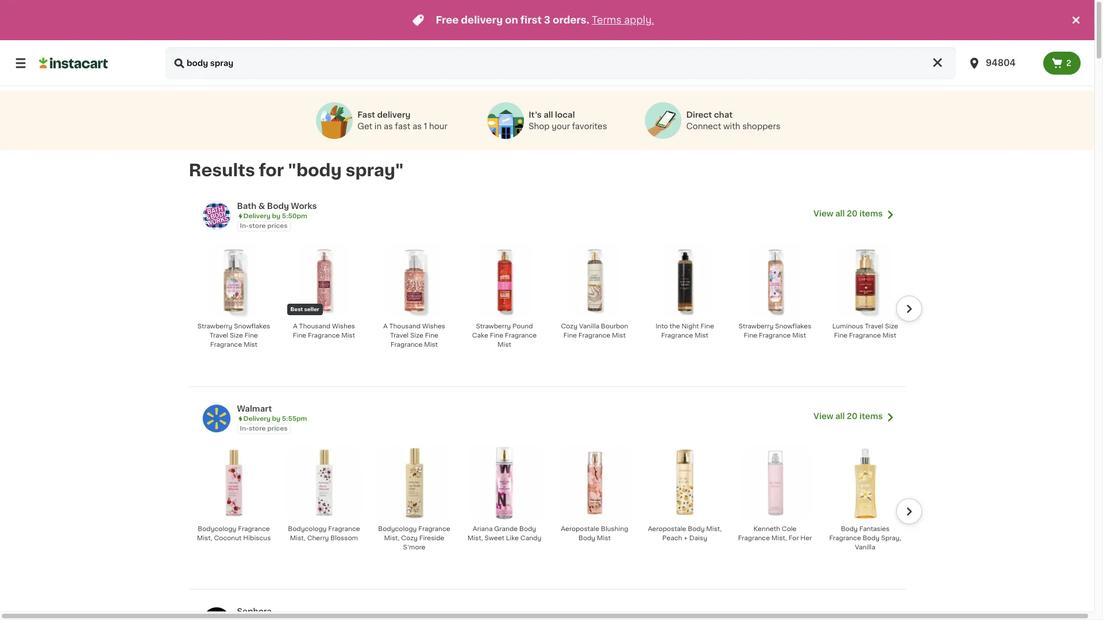Task type: vqa. For each thing, say whether or not it's contained in the screenshot.
Aeropostale Blushing Body Mist button
yes



Task type: describe. For each thing, give the bounding box(es) containing it.
peach
[[662, 535, 682, 542]]

direct chat
[[686, 111, 733, 119]]

for
[[259, 162, 284, 179]]

luminous
[[832, 323, 863, 330]]

fragrance inside strawberry pound cake fine fragrance mist
[[505, 333, 537, 339]]

bodycology fragrance mist, cozy fireside s'more
[[378, 526, 450, 551]]

in-store prices for bath & body works
[[240, 223, 288, 229]]

first
[[520, 16, 542, 25]]

wishes for fine
[[422, 323, 445, 330]]

strawberry pound cake fine fragrance mist button
[[464, 243, 545, 357]]

cole
[[782, 526, 797, 532]]

bourbon
[[601, 323, 628, 330]]

walmart
[[237, 405, 272, 413]]

ariana grande body mist, sweet like candy button
[[464, 446, 545, 550]]

in- for bath & body works
[[240, 223, 249, 229]]

+
[[684, 535, 688, 542]]

bodycology for coconut
[[198, 526, 236, 532]]

best
[[290, 307, 303, 312]]

chat
[[714, 111, 733, 119]]

ariana
[[473, 526, 493, 532]]

pound
[[512, 323, 533, 330]]

kenneth cole fragrance mist, for her
[[738, 526, 812, 542]]

wishes for mist
[[332, 323, 355, 330]]

bodycology fragrance mist, cozy fireside s'more image
[[377, 446, 451, 520]]

aeropostale body mist, peach + daisy button
[[644, 446, 725, 550]]

delivery for fast
[[377, 111, 410, 119]]

strawberry for fine
[[739, 323, 774, 330]]

her
[[800, 535, 812, 542]]

all for bath & body works
[[835, 210, 845, 218]]

like
[[506, 535, 519, 542]]

strawberry snowflakes fine fragrance mist image
[[738, 243, 812, 318]]

fine inside luminous travel size fine fragrance mist
[[834, 333, 848, 339]]

mist inside strawberry snowflakes fine fragrance mist
[[792, 333, 806, 339]]

by for walmart
[[272, 416, 280, 422]]

"body
[[288, 162, 342, 179]]

body inside aeropostale blushing body mist
[[579, 535, 595, 542]]

cozy vanilla bourbon fine fragrance mist image
[[558, 243, 632, 318]]

5:55pm
[[282, 416, 307, 422]]

a thousand wishes fine fragrance mist image
[[287, 243, 361, 318]]

mist inside strawberry pound cake fine fragrance mist
[[498, 342, 511, 348]]

bodycology fragrance mist, coconut hibiscus image
[[197, 446, 271, 520]]

strawberry for cake
[[476, 323, 511, 330]]

cozy vanilla bourbon fine fragrance mist
[[561, 323, 628, 339]]

cake
[[472, 333, 488, 339]]

delivery for free
[[461, 16, 503, 25]]

strawberry snowflakes travel size fine fragrance mist button
[[193, 243, 274, 357]]

a for a thousand wishes fine fragrance mist
[[293, 323, 297, 330]]

item carousel region for bath & body works
[[177, 238, 922, 391]]

ariana grande body mist, sweet like candy image
[[467, 446, 541, 520]]

fragrance inside into the night fine fragrance mist
[[661, 333, 693, 339]]

view all 20 items for bath & body works
[[814, 210, 883, 218]]

grande
[[494, 526, 518, 532]]

thousand for size
[[389, 323, 421, 330]]

fast delivery
[[357, 111, 410, 119]]

delivery by 5:50pm
[[243, 213, 307, 219]]

strawberry snowflakes fine fragrance mist button
[[734, 243, 815, 347]]

all for walmart
[[835, 413, 845, 421]]

delivery for walmart
[[243, 416, 270, 422]]

terms
[[592, 16, 622, 25]]

94804 button
[[967, 47, 1036, 79]]

bodycology fragrance mist, cherry blossom
[[288, 526, 360, 542]]

fine inside strawberry snowflakes travel size fine fragrance mist
[[245, 333, 258, 339]]

vanilla inside the body fantasies fragrance body spray, vanilla
[[855, 545, 875, 551]]

limited time offer region
[[0, 0, 1069, 40]]

luminous travel size fine fragrance mist button
[[825, 243, 906, 347]]

it's all local
[[529, 111, 575, 119]]

coconut
[[214, 535, 242, 542]]

bodycology fragrance mist, coconut hibiscus
[[197, 526, 271, 542]]

thousand for fragrance
[[299, 323, 330, 330]]

travel inside strawberry snowflakes travel size fine fragrance mist
[[210, 333, 228, 339]]

body fantasies fragrance body spray, vanilla image
[[828, 446, 902, 520]]

mist inside into the night fine fragrance mist
[[695, 333, 708, 339]]

fragrance inside bodycology fragrance mist, cozy fireside s'more
[[418, 526, 450, 532]]

cozy inside bodycology fragrance mist, cozy fireside s'more
[[401, 535, 418, 542]]

aeropostale for peach
[[648, 526, 686, 532]]

strawberry snowflakes fine fragrance mist
[[739, 323, 811, 339]]

fragrance inside strawberry snowflakes fine fragrance mist
[[759, 333, 791, 339]]

&
[[258, 202, 265, 210]]

sephora show all 20 items element
[[237, 606, 814, 617]]

sephora
[[237, 608, 272, 616]]

fragrance inside strawberry snowflakes travel size fine fragrance mist
[[210, 342, 242, 348]]

items for bath & body works
[[859, 210, 883, 218]]

bath
[[237, 202, 256, 210]]

view all 20 items for walmart
[[814, 413, 883, 421]]

local
[[555, 111, 575, 119]]

spray,
[[881, 535, 901, 542]]

mist, for bodycology fragrance mist, cherry blossom
[[290, 535, 306, 542]]

aeropostale body mist, peach + daisy
[[648, 526, 722, 542]]

Search field
[[165, 47, 956, 79]]

sephora link
[[193, 599, 906, 620]]

a thousand wishes travel size fine fragrance mist button
[[374, 243, 455, 357]]

a thousand wishes travel size fine fragrance mist
[[383, 323, 445, 348]]

fast
[[357, 111, 375, 119]]

into the night fine fragrance mist button
[[644, 243, 725, 347]]

into the night fine fragrance mist
[[656, 323, 714, 339]]

luminous travel size fine fragrance mist
[[832, 323, 898, 339]]

view for walmart
[[814, 413, 833, 421]]

snowflakes for mist
[[775, 323, 811, 330]]

94804 button
[[961, 47, 1043, 79]]

bodycology for cherry
[[288, 526, 327, 532]]

kenneth cole fragrance mist, for her button
[[734, 446, 815, 550]]

into the night fine fragrance mist image
[[648, 243, 722, 318]]

bodycology fragrance mist, coconut hibiscus button
[[193, 446, 274, 550]]

body down fantasies
[[863, 535, 879, 542]]

fragrance inside a thousand wishes fine fragrance mist
[[308, 333, 340, 339]]

by for bath & body works
[[272, 213, 280, 219]]

store for walmart
[[249, 426, 266, 432]]

free
[[436, 16, 459, 25]]

delivery by 5:55pm
[[243, 416, 307, 422]]

prices for bath & body works
[[267, 223, 288, 229]]

fireside
[[419, 535, 444, 542]]



Task type: locate. For each thing, give the bounding box(es) containing it.
94804
[[986, 59, 1016, 67]]

0 vertical spatial 20
[[847, 210, 858, 218]]

seller
[[304, 307, 319, 312]]

item carousel region containing bodycology fragrance mist, coconut hibiscus
[[177, 441, 922, 594]]

1 vertical spatial store
[[249, 426, 266, 432]]

mist, for aeropostale body mist, peach + daisy
[[706, 526, 722, 532]]

snowflakes for fine
[[234, 323, 270, 330]]

item carousel region for walmart
[[177, 441, 922, 594]]

body fantasies fragrance body spray, vanilla
[[829, 526, 901, 551]]

works
[[291, 202, 317, 210]]

1 by from the top
[[272, 213, 280, 219]]

snowflakes
[[234, 323, 270, 330], [775, 323, 811, 330]]

2 horizontal spatial bodycology
[[378, 526, 417, 532]]

a
[[293, 323, 297, 330], [383, 323, 388, 330]]

strawberry inside strawberry pound cake fine fragrance mist
[[476, 323, 511, 330]]

1 vertical spatial all
[[835, 210, 845, 218]]

strawberry pound cake fine fragrance mist image
[[467, 243, 541, 318]]

fine inside into the night fine fragrance mist
[[701, 323, 714, 330]]

2 snowflakes from the left
[[775, 323, 811, 330]]

body up the daisy
[[688, 526, 705, 532]]

snowflakes inside strawberry snowflakes travel size fine fragrance mist
[[234, 323, 270, 330]]

on
[[505, 16, 518, 25]]

ariana grande body mist, sweet like candy
[[467, 526, 541, 542]]

in- for walmart
[[240, 426, 249, 432]]

strawberry for travel
[[197, 323, 232, 330]]

size inside a thousand wishes travel size fine fragrance mist
[[410, 333, 423, 339]]

2 strawberry from the left
[[476, 323, 511, 330]]

mist, left "coconut"
[[197, 535, 212, 542]]

travel inside a thousand wishes travel size fine fragrance mist
[[390, 333, 409, 339]]

1 store from the top
[[249, 223, 266, 229]]

0 horizontal spatial travel
[[210, 333, 228, 339]]

2
[[1066, 59, 1071, 67]]

1 vertical spatial by
[[272, 416, 280, 422]]

thousand down seller
[[299, 323, 330, 330]]

in-store prices for walmart
[[240, 426, 288, 432]]

1 in- from the top
[[240, 223, 249, 229]]

view all 20 items
[[814, 210, 883, 218], [814, 413, 883, 421]]

orders.
[[553, 16, 589, 25]]

mist, for bodycology fragrance mist, cozy fireside s'more
[[384, 535, 400, 542]]

1 item carousel region from the top
[[177, 238, 922, 391]]

cozy
[[561, 323, 577, 330], [401, 535, 418, 542]]

bodycology inside bodycology fragrance mist, coconut hibiscus
[[198, 526, 236, 532]]

1 items from the top
[[859, 210, 883, 218]]

store
[[249, 223, 266, 229], [249, 426, 266, 432]]

mist
[[341, 333, 355, 339], [612, 333, 626, 339], [695, 333, 708, 339], [792, 333, 806, 339], [883, 333, 896, 339], [244, 342, 257, 348], [424, 342, 438, 348], [498, 342, 511, 348], [597, 535, 611, 542]]

0 vertical spatial prices
[[267, 223, 288, 229]]

vanilla
[[579, 323, 599, 330], [855, 545, 875, 551]]

2 bodycology from the left
[[288, 526, 327, 532]]

body inside ariana grande body mist, sweet like candy
[[519, 526, 536, 532]]

2 view all 20 items from the top
[[814, 413, 883, 421]]

2 delivery from the top
[[243, 416, 270, 422]]

vanilla down fantasies
[[855, 545, 875, 551]]

aeropostale inside aeropostale body mist, peach + daisy
[[648, 526, 686, 532]]

travel down 'strawberry snowflakes travel size fine fragrance mist' image
[[210, 333, 228, 339]]

1 a from the left
[[293, 323, 297, 330]]

terms apply. link
[[592, 16, 654, 25]]

0 vertical spatial store
[[249, 223, 266, 229]]

travel
[[865, 323, 883, 330], [210, 333, 228, 339], [390, 333, 409, 339]]

daisy
[[689, 535, 707, 542]]

fragrance inside kenneth cole fragrance mist, for her
[[738, 535, 770, 542]]

fine inside cozy vanilla bourbon fine fragrance mist
[[563, 333, 577, 339]]

2 button
[[1043, 52, 1081, 75]]

0 horizontal spatial snowflakes
[[234, 323, 270, 330]]

0 horizontal spatial size
[[230, 333, 243, 339]]

fragrance inside the body fantasies fragrance body spray, vanilla
[[829, 535, 861, 542]]

0 horizontal spatial delivery
[[377, 111, 410, 119]]

wishes inside a thousand wishes travel size fine fragrance mist
[[422, 323, 445, 330]]

results
[[189, 162, 255, 179]]

mist, for bodycology fragrance mist, coconut hibiscus
[[197, 535, 212, 542]]

store for bath & body works
[[249, 223, 266, 229]]

aeropostale blushing body mist
[[561, 526, 628, 542]]

mist, down ariana
[[467, 535, 483, 542]]

size down a thousand wishes travel size fine fragrance mist "image"
[[410, 333, 423, 339]]

in- down walmart
[[240, 426, 249, 432]]

bodycology inside bodycology fragrance mist, cherry blossom
[[288, 526, 327, 532]]

into
[[656, 323, 668, 330]]

2 a from the left
[[383, 323, 388, 330]]

aeropostale blushing body mist image
[[558, 446, 632, 520]]

snowflakes down strawberry snowflakes fine fragrance mist image
[[775, 323, 811, 330]]

in-store prices
[[240, 223, 288, 229], [240, 426, 288, 432]]

mist inside luminous travel size fine fragrance mist
[[883, 333, 896, 339]]

2 items from the top
[[859, 413, 883, 421]]

cherry
[[307, 535, 329, 542]]

1 horizontal spatial snowflakes
[[775, 323, 811, 330]]

1 thousand from the left
[[299, 323, 330, 330]]

0 vertical spatial by
[[272, 213, 280, 219]]

mist, left cherry
[[290, 535, 306, 542]]

aeropostale body mist, peach + daisy image
[[648, 446, 722, 520]]

fragrance inside cozy vanilla bourbon fine fragrance mist
[[579, 333, 610, 339]]

strawberry snowflakes travel size fine fragrance mist
[[197, 323, 270, 348]]

bodycology up cherry
[[288, 526, 327, 532]]

mist, inside aeropostale body mist, peach + daisy
[[706, 526, 722, 532]]

1 wishes from the left
[[332, 323, 355, 330]]

2 vertical spatial all
[[835, 413, 845, 421]]

1 horizontal spatial strawberry
[[476, 323, 511, 330]]

bath & body works show all 20 items element
[[237, 200, 814, 212]]

free delivery on first 3 orders. terms apply.
[[436, 16, 654, 25]]

s'more
[[403, 545, 425, 551]]

1 bodycology from the left
[[198, 526, 236, 532]]

snowflakes inside strawberry snowflakes fine fragrance mist
[[775, 323, 811, 330]]

cozy vanilla bourbon fine fragrance mist button
[[554, 243, 635, 347]]

delivery down '&'
[[243, 213, 270, 219]]

store down '&'
[[249, 223, 266, 229]]

fragrance inside a thousand wishes travel size fine fragrance mist
[[391, 342, 422, 348]]

0 vertical spatial cozy
[[561, 323, 577, 330]]

cozy left bourbon
[[561, 323, 577, 330]]

strawberry
[[197, 323, 232, 330], [476, 323, 511, 330], [739, 323, 774, 330]]

the
[[670, 323, 680, 330]]

mist, inside ariana grande body mist, sweet like candy
[[467, 535, 483, 542]]

it's
[[529, 111, 542, 119]]

fine
[[701, 323, 714, 330], [245, 333, 258, 339], [293, 333, 306, 339], [425, 333, 438, 339], [490, 333, 503, 339], [563, 333, 577, 339], [744, 333, 757, 339], [834, 333, 848, 339]]

bodycology up "coconut"
[[198, 526, 236, 532]]

mist,
[[706, 526, 722, 532], [197, 535, 212, 542], [290, 535, 306, 542], [384, 535, 400, 542], [467, 535, 483, 542], [771, 535, 787, 542]]

2 by from the top
[[272, 416, 280, 422]]

0 vertical spatial view
[[814, 210, 833, 218]]

cozy inside cozy vanilla bourbon fine fragrance mist
[[561, 323, 577, 330]]

delivery left on
[[461, 16, 503, 25]]

travel inside luminous travel size fine fragrance mist
[[865, 323, 883, 330]]

mist inside a thousand wishes fine fragrance mist
[[341, 333, 355, 339]]

0 vertical spatial delivery
[[461, 16, 503, 25]]

3
[[544, 16, 550, 25]]

1 horizontal spatial bodycology
[[288, 526, 327, 532]]

0 vertical spatial items
[[859, 210, 883, 218]]

mist inside cozy vanilla bourbon fine fragrance mist
[[612, 333, 626, 339]]

delivery right the fast
[[377, 111, 410, 119]]

travel right luminous
[[865, 323, 883, 330]]

in-store prices down delivery by 5:55pm
[[240, 426, 288, 432]]

strawberry pound cake fine fragrance mist
[[472, 323, 537, 348]]

1 prices from the top
[[267, 223, 288, 229]]

1 horizontal spatial cozy
[[561, 323, 577, 330]]

aeropostale for mist
[[561, 526, 599, 532]]

mist, down cole
[[771, 535, 787, 542]]

0 horizontal spatial strawberry
[[197, 323, 232, 330]]

strawberry snowflakes travel size fine fragrance mist image
[[197, 243, 271, 318]]

0 horizontal spatial thousand
[[299, 323, 330, 330]]

body up candy
[[519, 526, 536, 532]]

kenneth
[[753, 526, 780, 532]]

5:50pm
[[282, 213, 307, 219]]

0 horizontal spatial aeropostale
[[561, 526, 599, 532]]

thousand inside a thousand wishes fine fragrance mist
[[299, 323, 330, 330]]

2 view from the top
[[814, 413, 833, 421]]

results for "body spray"
[[189, 162, 404, 179]]

for
[[789, 535, 799, 542]]

0 horizontal spatial vanilla
[[579, 323, 599, 330]]

delivery for bath & body works
[[243, 213, 270, 219]]

1 vertical spatial delivery
[[377, 111, 410, 119]]

store down walmart
[[249, 426, 266, 432]]

instacart logo image
[[39, 56, 108, 70]]

1 horizontal spatial delivery
[[461, 16, 503, 25]]

fragrance inside bodycology fragrance mist, coconut hibiscus
[[238, 526, 270, 532]]

strawberry down strawberry snowflakes fine fragrance mist image
[[739, 323, 774, 330]]

aeropostale left blushing
[[561, 526, 599, 532]]

night
[[682, 323, 699, 330]]

20 for bath & body works
[[847, 210, 858, 218]]

fine inside a thousand wishes travel size fine fragrance mist
[[425, 333, 438, 339]]

fine inside strawberry snowflakes fine fragrance mist
[[744, 333, 757, 339]]

1 snowflakes from the left
[[234, 323, 270, 330]]

1 vertical spatial view
[[814, 413, 833, 421]]

0 horizontal spatial a
[[293, 323, 297, 330]]

2 item carousel region from the top
[[177, 441, 922, 594]]

spray"
[[346, 162, 404, 179]]

body up delivery by 5:50pm
[[267, 202, 289, 210]]

a thousand wishes fine fragrance mist
[[293, 323, 355, 339]]

2 in-store prices from the top
[[240, 426, 288, 432]]

mist, left fireside
[[384, 535, 400, 542]]

bodycology fragrance mist, cherry blossom button
[[284, 446, 365, 550]]

snowflakes down 'strawberry snowflakes travel size fine fragrance mist' image
[[234, 323, 270, 330]]

20 for walmart
[[847, 413, 858, 421]]

blossom
[[330, 535, 358, 542]]

1 horizontal spatial a
[[383, 323, 388, 330]]

wishes down a thousand wishes travel size fine fragrance mist "image"
[[422, 323, 445, 330]]

3 bodycology from the left
[[378, 526, 417, 532]]

1 vertical spatial cozy
[[401, 535, 418, 542]]

fragrance
[[308, 333, 340, 339], [505, 333, 537, 339], [579, 333, 610, 339], [661, 333, 693, 339], [759, 333, 791, 339], [849, 333, 881, 339], [210, 342, 242, 348], [391, 342, 422, 348], [238, 526, 270, 532], [328, 526, 360, 532], [418, 526, 450, 532], [738, 535, 770, 542], [829, 535, 861, 542]]

1 horizontal spatial wishes
[[422, 323, 445, 330]]

1 vertical spatial items
[[859, 413, 883, 421]]

item carousel region
[[177, 238, 922, 391], [177, 441, 922, 594]]

delivery
[[243, 213, 270, 219], [243, 416, 270, 422]]

kenneth cole fragrance mist, for her image
[[738, 446, 812, 520]]

best seller
[[290, 307, 319, 312]]

mist, inside bodycology fragrance mist, cozy fireside s'more
[[384, 535, 400, 542]]

1 delivery from the top
[[243, 213, 270, 219]]

thousand inside a thousand wishes travel size fine fragrance mist
[[389, 323, 421, 330]]

1 vertical spatial delivery
[[243, 416, 270, 422]]

candy
[[520, 535, 541, 542]]

thousand
[[299, 323, 330, 330], [389, 323, 421, 330]]

aeropostale inside aeropostale blushing body mist
[[561, 526, 599, 532]]

wishes down a thousand wishes fine fragrance mist 'image'
[[332, 323, 355, 330]]

2 horizontal spatial strawberry
[[739, 323, 774, 330]]

travel down a thousand wishes travel size fine fragrance mist "image"
[[390, 333, 409, 339]]

by down bath & body works
[[272, 213, 280, 219]]

luminous travel size fine fragrance mist image
[[828, 243, 902, 318]]

size down 'strawberry snowflakes travel size fine fragrance mist' image
[[230, 333, 243, 339]]

2 wishes from the left
[[422, 323, 445, 330]]

2 prices from the top
[[267, 426, 288, 432]]

aeropostale up the peach
[[648, 526, 686, 532]]

1 20 from the top
[[847, 210, 858, 218]]

fragrance inside bodycology fragrance mist, cherry blossom
[[328, 526, 360, 532]]

view
[[814, 210, 833, 218], [814, 413, 833, 421]]

1 strawberry from the left
[[197, 323, 232, 330]]

1 horizontal spatial aeropostale
[[648, 526, 686, 532]]

vanilla inside cozy vanilla bourbon fine fragrance mist
[[579, 323, 599, 330]]

size inside luminous travel size fine fragrance mist
[[885, 323, 898, 330]]

strawberry up cake
[[476, 323, 511, 330]]

0 horizontal spatial bodycology
[[198, 526, 236, 532]]

wishes inside a thousand wishes fine fragrance mist
[[332, 323, 355, 330]]

delivery inside limited time offer region
[[461, 16, 503, 25]]

mist inside aeropostale blushing body mist
[[597, 535, 611, 542]]

1 horizontal spatial thousand
[[389, 323, 421, 330]]

body
[[267, 202, 289, 210], [519, 526, 536, 532], [688, 526, 705, 532], [841, 526, 858, 532], [579, 535, 595, 542], [863, 535, 879, 542]]

3 strawberry from the left
[[739, 323, 774, 330]]

fine inside strawberry pound cake fine fragrance mist
[[490, 333, 503, 339]]

in-store prices down delivery by 5:50pm
[[240, 223, 288, 229]]

2 20 from the top
[[847, 413, 858, 421]]

1 vertical spatial in-store prices
[[240, 426, 288, 432]]

1 aeropostale from the left
[[561, 526, 599, 532]]

1 in-store prices from the top
[[240, 223, 288, 229]]

2 in- from the top
[[240, 426, 249, 432]]

fragrance inside luminous travel size fine fragrance mist
[[849, 333, 881, 339]]

1 vertical spatial in-
[[240, 426, 249, 432]]

0 vertical spatial all
[[544, 111, 553, 119]]

bath & body works
[[237, 202, 317, 210]]

0 vertical spatial vanilla
[[579, 323, 599, 330]]

aeropostale blushing body mist button
[[554, 446, 635, 550]]

thousand down a thousand wishes travel size fine fragrance mist "image"
[[389, 323, 421, 330]]

0 vertical spatial in-
[[240, 223, 249, 229]]

items for walmart
[[859, 413, 883, 421]]

2 horizontal spatial size
[[885, 323, 898, 330]]

in- down 'bath'
[[240, 223, 249, 229]]

body fantasies fragrance body spray, vanilla button
[[825, 446, 906, 559]]

apply.
[[624, 16, 654, 25]]

mist, up the daisy
[[706, 526, 722, 532]]

strawberry inside strawberry snowflakes travel size fine fragrance mist
[[197, 323, 232, 330]]

0 vertical spatial view all 20 items
[[814, 210, 883, 218]]

body down aeropostale blushing body mist image on the right bottom of page
[[579, 535, 595, 542]]

aeropostale
[[561, 526, 599, 532], [648, 526, 686, 532]]

bodycology inside bodycology fragrance mist, cozy fireside s'more
[[378, 526, 417, 532]]

bodycology up s'more
[[378, 526, 417, 532]]

2 aeropostale from the left
[[648, 526, 686, 532]]

prices
[[267, 223, 288, 229], [267, 426, 288, 432]]

1 view from the top
[[814, 210, 833, 218]]

0 vertical spatial item carousel region
[[177, 238, 922, 391]]

body inside aeropostale body mist, peach + daisy
[[688, 526, 705, 532]]

vanilla left bourbon
[[579, 323, 599, 330]]

fine inside a thousand wishes fine fragrance mist
[[293, 333, 306, 339]]

mist inside strawberry snowflakes travel size fine fragrance mist
[[244, 342, 257, 348]]

2 thousand from the left
[[389, 323, 421, 330]]

prices down delivery by 5:50pm
[[267, 223, 288, 229]]

mist, inside bodycology fragrance mist, coconut hibiscus
[[197, 535, 212, 542]]

blushing
[[601, 526, 628, 532]]

None search field
[[165, 47, 956, 79]]

bodycology fragrance mist, cherry blossom image
[[287, 446, 361, 520]]

walmart show all 20 items element
[[237, 403, 814, 415]]

strawberry inside strawberry snowflakes fine fragrance mist
[[739, 323, 774, 330]]

size inside strawberry snowflakes travel size fine fragrance mist
[[230, 333, 243, 339]]

a inside a thousand wishes fine fragrance mist
[[293, 323, 297, 330]]

direct
[[686, 111, 712, 119]]

mist, inside kenneth cole fragrance mist, for her
[[771, 535, 787, 542]]

a down best
[[293, 323, 297, 330]]

item carousel region containing strawberry snowflakes travel size fine fragrance mist
[[177, 238, 922, 391]]

2 horizontal spatial travel
[[865, 323, 883, 330]]

0 horizontal spatial wishes
[[332, 323, 355, 330]]

a for a thousand wishes travel size fine fragrance mist
[[383, 323, 388, 330]]

mist inside a thousand wishes travel size fine fragrance mist
[[424, 342, 438, 348]]

1 vertical spatial vanilla
[[855, 545, 875, 551]]

prices for walmart
[[267, 426, 288, 432]]

bodycology for cozy
[[378, 526, 417, 532]]

fantasies
[[859, 526, 890, 532]]

view for bath & body works
[[814, 210, 833, 218]]

a down a thousand wishes travel size fine fragrance mist "image"
[[383, 323, 388, 330]]

0 vertical spatial in-store prices
[[240, 223, 288, 229]]

sweet
[[485, 535, 504, 542]]

size right luminous
[[885, 323, 898, 330]]

1 vertical spatial 20
[[847, 413, 858, 421]]

delivery down walmart
[[243, 416, 270, 422]]

2 store from the top
[[249, 426, 266, 432]]

1 horizontal spatial size
[[410, 333, 423, 339]]

1 horizontal spatial travel
[[390, 333, 409, 339]]

mist, inside bodycology fragrance mist, cherry blossom
[[290, 535, 306, 542]]

a inside a thousand wishes travel size fine fragrance mist
[[383, 323, 388, 330]]

body left fantasies
[[841, 526, 858, 532]]

cozy up s'more
[[401, 535, 418, 542]]

a thousand wishes travel size fine fragrance mist image
[[377, 243, 451, 318]]

hibiscus
[[243, 535, 271, 542]]

0 vertical spatial delivery
[[243, 213, 270, 219]]

1 horizontal spatial vanilla
[[855, 545, 875, 551]]

bodycology fragrance mist, cozy fireside s'more button
[[374, 446, 455, 559]]

1 vertical spatial prices
[[267, 426, 288, 432]]

1 vertical spatial view all 20 items
[[814, 413, 883, 421]]

1 vertical spatial item carousel region
[[177, 441, 922, 594]]

prices down delivery by 5:55pm
[[267, 426, 288, 432]]

by left the 5:55pm
[[272, 416, 280, 422]]

1 view all 20 items from the top
[[814, 210, 883, 218]]

strawberry down 'strawberry snowflakes travel size fine fragrance mist' image
[[197, 323, 232, 330]]

0 horizontal spatial cozy
[[401, 535, 418, 542]]



